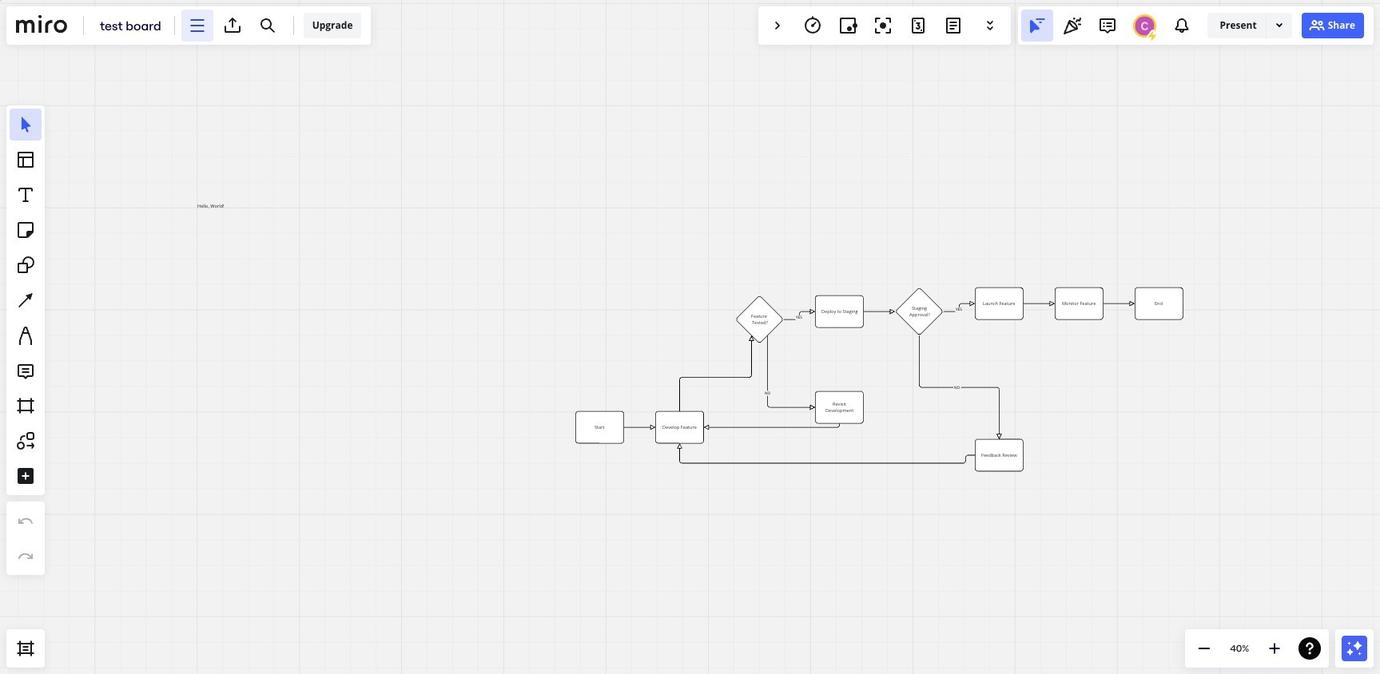 Task type: locate. For each thing, give the bounding box(es) containing it.
main menu image
[[188, 16, 207, 35]]

export this board image
[[223, 16, 242, 35]]

2 horizontal spatial spagx image
[[1308, 16, 1327, 35]]

communication toolbar
[[1019, 6, 1375, 45]]

open frames image
[[16, 640, 35, 659]]

1 horizontal spatial spagx image
[[1274, 18, 1286, 31]]

reactions image
[[1064, 16, 1083, 35]]

hide collaborators' cursors image
[[1029, 16, 1048, 35]]

spagx image
[[1308, 16, 1327, 35], [1274, 18, 1286, 31], [1147, 29, 1160, 42]]



Task type: describe. For each thing, give the bounding box(es) containing it.
hide apps image
[[768, 16, 788, 35]]

creation toolbar
[[6, 51, 45, 630]]

search image
[[258, 16, 277, 35]]

collaboration toolbar
[[759, 6, 1012, 45]]

feed image
[[1173, 16, 1193, 35]]

board toolbar
[[6, 6, 371, 45]]

comment image
[[1099, 16, 1118, 35]]

0 horizontal spatial spagx image
[[1147, 29, 1160, 42]]



Task type: vqa. For each thing, say whether or not it's contained in the screenshot.
left SPAGX image
yes



